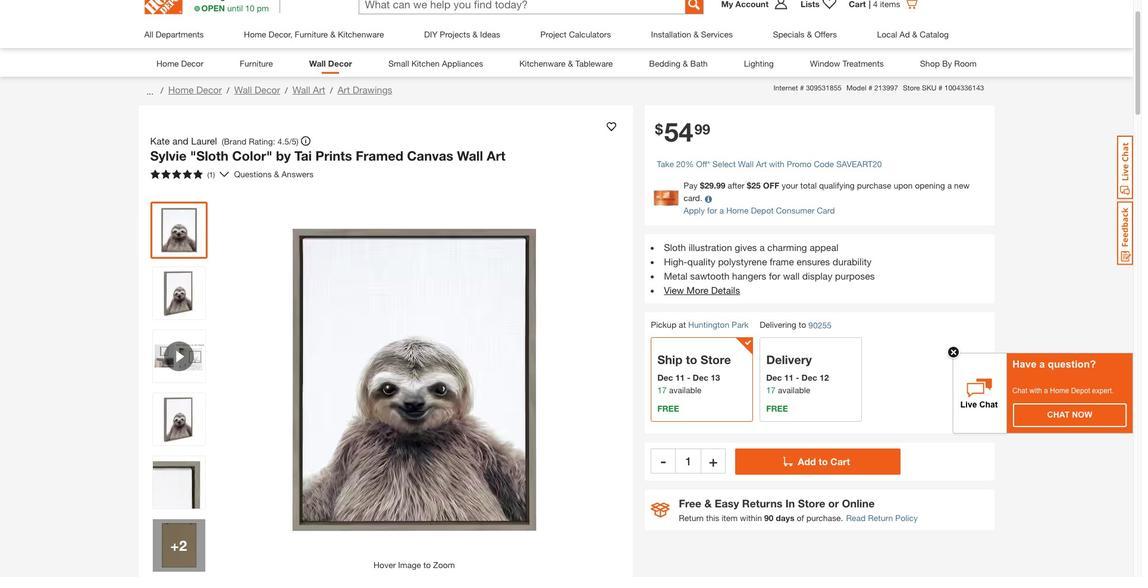 Task type: locate. For each thing, give the bounding box(es) containing it.
17
[[657, 385, 667, 395], [766, 385, 776, 395]]

to inside ship to store dec 11 - dec 13 17 available
[[686, 353, 697, 367]]

... / home decor / wall decor / wall art / art drawings
[[144, 84, 392, 96]]

upon
[[894, 180, 913, 191]]

dec left '12'
[[802, 372, 817, 383]]

1 horizontal spatial $
[[700, 180, 705, 191]]

store inside ship to store dec 11 - dec 13 17 available
[[701, 353, 731, 367]]

art
[[313, 84, 325, 95], [338, 84, 350, 95], [487, 148, 505, 164], [756, 159, 767, 169]]

29.99
[[705, 180, 725, 191]]

depot down 25 on the top right of page
[[751, 205, 774, 216]]

4 dec from the left
[[802, 372, 817, 383]]

for inside sloth illustration gives a charming appeal high-quality polystyrene frame ensures durability metal sawtooth hangers for wall display purposes view more details
[[769, 270, 780, 282]]

more
[[687, 285, 709, 296]]

1 horizontal spatial by
[[942, 58, 952, 68]]

1 free from the left
[[657, 403, 679, 414]]

promo
[[787, 159, 812, 169]]

pay $ 29.99 after $ 25 off
[[684, 180, 779, 191]]

1 11 from the left
[[675, 372, 685, 383]]

+ button
[[701, 449, 726, 474]]

& left bath
[[683, 58, 688, 68]]

info image
[[705, 196, 712, 203]]

...
[[147, 86, 154, 96]]

submit search image
[[688, 0, 700, 10]]

$
[[655, 121, 663, 137], [700, 180, 705, 191], [747, 180, 751, 191]]

+ for + 2
[[170, 537, 179, 554]]

& left ideas
[[473, 29, 478, 39]]

0 vertical spatial by
[[942, 58, 952, 68]]

a left new
[[947, 180, 952, 191]]

1 return from the left
[[679, 513, 704, 523]]

0 horizontal spatial depot
[[751, 205, 774, 216]]

for down frame
[[769, 270, 780, 282]]

return down free
[[679, 513, 704, 523]]

to for 90255
[[799, 320, 806, 330]]

& for free
[[704, 497, 712, 510]]

polystyrene
[[718, 256, 767, 267]]

kitchenware down project
[[519, 58, 566, 68]]

returns
[[742, 497, 783, 510]]

tai
[[294, 148, 312, 164]]

decor down departments
[[181, 58, 203, 68]]

1 horizontal spatial #
[[868, 83, 872, 92]]

sku
[[922, 83, 937, 92]]

- left 13
[[687, 372, 690, 383]]

prints
[[315, 148, 352, 164]]

park
[[732, 320, 749, 330]]

your total qualifying purchase upon opening a new card.
[[684, 180, 970, 203]]

0 horizontal spatial -
[[661, 453, 666, 469]]

$ right pay
[[700, 180, 705, 191]]

0 horizontal spatial 11
[[675, 372, 685, 383]]

with inside "dropdown button"
[[769, 159, 785, 169]]

home decor link down home decor
[[168, 84, 222, 95]]

sylvie "sloth color" by tai prints framed canvas wall art
[[150, 148, 505, 164]]

0 vertical spatial +
[[709, 453, 718, 469]]

1 horizontal spatial 11
[[784, 372, 794, 383]]

by
[[942, 58, 952, 68], [276, 148, 291, 164]]

free for to
[[657, 403, 679, 414]]

local
[[877, 29, 897, 39]]

bath
[[690, 58, 708, 68]]

services
[[701, 29, 733, 39]]

None field
[[676, 449, 701, 474]]

question?
[[1048, 358, 1096, 370]]

1 vertical spatial depot
[[1071, 386, 1090, 395]]

with right 'chat'
[[1029, 386, 1042, 395]]

90255 link
[[808, 319, 832, 331]]

0 vertical spatial for
[[707, 205, 717, 216]]

apply now image
[[654, 190, 684, 206]]

- up icon
[[661, 453, 666, 469]]

free & easy returns in store or online return this item within 90 days of purchase. read return policy
[[679, 497, 918, 523]]

furniture
[[295, 29, 328, 39], [240, 58, 273, 68]]

depot for consumer
[[751, 205, 774, 216]]

99
[[694, 121, 710, 137]]

2 horizontal spatial -
[[796, 372, 799, 383]]

... button
[[144, 83, 156, 99]]

1 horizontal spatial return
[[868, 513, 893, 523]]

2 11 from the left
[[784, 372, 794, 383]]

1 horizontal spatial with
[[1029, 386, 1042, 395]]

- down delivery on the bottom
[[796, 372, 799, 383]]

/ right ... "button"
[[161, 85, 163, 95]]

dec down ship
[[657, 372, 673, 383]]

1 horizontal spatial furniture
[[295, 29, 328, 39]]

1 horizontal spatial for
[[769, 270, 780, 282]]

kitchenware up wall decor
[[338, 29, 384, 39]]

add to cart button
[[735, 449, 901, 475]]

furniture right decor,
[[295, 29, 328, 39]]

0 horizontal spatial wall decor link
[[234, 84, 280, 95]]

bedding & bath
[[649, 58, 708, 68]]

free
[[657, 403, 679, 414], [766, 403, 788, 414]]

display
[[802, 270, 832, 282]]

1004336143
[[944, 83, 984, 92]]

home down home decor
[[168, 84, 194, 95]]

icon image
[[651, 502, 670, 517]]

1 vertical spatial with
[[1029, 386, 1042, 395]]

for down "info" icon
[[707, 205, 717, 216]]

13
[[711, 372, 720, 383]]

read return policy link
[[846, 512, 918, 524]]

until
[[227, 3, 243, 13]]

a right gives
[[760, 242, 765, 253]]

2 17 from the left
[[766, 385, 776, 395]]

wall decor link down furniture link
[[234, 84, 280, 95]]

0 horizontal spatial 17
[[657, 385, 667, 395]]

2 free from the left
[[766, 403, 788, 414]]

11 down delivery on the bottom
[[784, 372, 794, 383]]

309531855
[[806, 83, 842, 92]]

1 available from the left
[[669, 385, 702, 395]]

0 vertical spatial kitchenware
[[338, 29, 384, 39]]

available down delivery on the bottom
[[778, 385, 810, 395]]

ship
[[657, 353, 683, 367]]

- inside delivery dec 11 - dec 12 17 available
[[796, 372, 799, 383]]

rating:
[[249, 136, 275, 146]]

17 down ship
[[657, 385, 667, 395]]

kate and laurel
[[150, 135, 217, 146]]

to left 90255 link
[[799, 320, 806, 330]]

kate and laurel link
[[150, 134, 222, 148]]

1 17 from the left
[[657, 385, 667, 395]]

1 vertical spatial +
[[170, 537, 179, 554]]

wall up wall art link
[[309, 58, 326, 68]]

ideas
[[480, 29, 500, 39]]

furniture up ... / home decor / wall decor / wall art / art drawings on the top left of the page
[[240, 58, 273, 68]]

1 horizontal spatial depot
[[1071, 386, 1090, 395]]

& left answers
[[274, 169, 279, 179]]

0 horizontal spatial +
[[170, 537, 179, 554]]

dec left 13
[[693, 372, 708, 383]]

diy
[[424, 29, 437, 39]]

purposes
[[835, 270, 875, 282]]

1 / from the left
[[161, 85, 163, 95]]

to right ship
[[686, 353, 697, 367]]

- button
[[651, 449, 676, 474]]

2 # from the left
[[868, 83, 872, 92]]

free down ship to store dec 11 - dec 13 17 available
[[657, 403, 679, 414]]

bedding & bath link
[[649, 55, 708, 71]]

treatments
[[843, 58, 884, 68]]

free down delivery dec 11 - dec 12 17 available
[[766, 403, 788, 414]]

/ left wall art link
[[285, 85, 288, 95]]

5 stars image
[[150, 169, 203, 179]]

store up 13
[[701, 353, 731, 367]]

lighting
[[744, 58, 774, 68]]

0 vertical spatial with
[[769, 159, 785, 169]]

after
[[728, 180, 745, 191]]

/ right wall art link
[[330, 85, 333, 95]]

$ left 54
[[655, 121, 663, 137]]

0 horizontal spatial available
[[669, 385, 702, 395]]

1 vertical spatial kitchenware
[[519, 58, 566, 68]]

# right internet
[[800, 83, 804, 92]]

apply for a home depot consumer card link
[[684, 205, 835, 216]]

0 horizontal spatial with
[[769, 159, 785, 169]]

gray kate and laurel art drawings 213997 c3.2 image
[[153, 393, 205, 445]]

huntington
[[688, 320, 729, 330]]

available inside ship to store dec 11 - dec 13 17 available
[[669, 385, 702, 395]]

by right the shop
[[942, 58, 952, 68]]

0 horizontal spatial $
[[655, 121, 663, 137]]

/
[[161, 85, 163, 95], [227, 85, 229, 95], [285, 85, 288, 95], [330, 85, 333, 95]]

# right sku
[[939, 83, 943, 92]]

2 vertical spatial store
[[798, 497, 825, 510]]

return right read
[[868, 513, 893, 523]]

1 vertical spatial wall decor link
[[234, 84, 280, 95]]

0 horizontal spatial store
[[701, 353, 731, 367]]

0 vertical spatial furniture
[[295, 29, 328, 39]]

canvas
[[407, 148, 453, 164]]

& left services
[[694, 29, 699, 39]]

home down 'all departments' at the top left of the page
[[156, 58, 179, 68]]

the home depot image
[[144, 0, 182, 14]]

decor
[[181, 58, 203, 68], [328, 58, 352, 68], [196, 84, 222, 95], [255, 84, 280, 95]]

$ right after
[[747, 180, 751, 191]]

huntington park button
[[688, 320, 749, 330]]

home decor link down departments
[[156, 55, 203, 71]]

& up this
[[704, 497, 712, 510]]

2 available from the left
[[778, 385, 810, 395]]

metal
[[664, 270, 688, 282]]

available down ship
[[669, 385, 702, 395]]

2 horizontal spatial store
[[903, 83, 920, 92]]

1 vertical spatial by
[[276, 148, 291, 164]]

store up of
[[798, 497, 825, 510]]

None text field
[[359, 0, 673, 15]]

# right model
[[868, 83, 872, 92]]

specials
[[773, 29, 805, 39]]

shop by room link
[[920, 55, 977, 71]]

11 inside delivery dec 11 - dec 12 17 available
[[784, 372, 794, 383]]

small kitchen appliances link
[[388, 55, 483, 71]]

1 horizontal spatial +
[[709, 453, 718, 469]]

view more details link
[[664, 285, 740, 296]]

2 horizontal spatial #
[[939, 83, 943, 92]]

0 vertical spatial wall decor link
[[309, 55, 352, 71]]

with up off
[[769, 159, 785, 169]]

chat with a home depot expert.
[[1012, 386, 1114, 395]]

/5)
[[289, 136, 299, 146]]

shop by room
[[920, 58, 977, 68]]

dec down delivery on the bottom
[[766, 372, 782, 383]]

1 horizontal spatial -
[[687, 372, 690, 383]]

0 vertical spatial depot
[[751, 205, 774, 216]]

0 horizontal spatial #
[[800, 83, 804, 92]]

& for bedding
[[683, 58, 688, 68]]

0 horizontal spatial free
[[657, 403, 679, 414]]

6267175613001 image
[[153, 330, 205, 382]]

& left tableware
[[568, 58, 573, 68]]

- inside button
[[661, 453, 666, 469]]

pay
[[684, 180, 698, 191]]

0 horizontal spatial furniture
[[240, 58, 273, 68]]

& inside free & easy returns in store or online return this item within 90 days of purchase. read return policy
[[704, 497, 712, 510]]

gray kate and laurel art drawings 213997 e1.1 image
[[153, 267, 205, 319]]

card.
[[684, 193, 702, 203]]

wall decor link down home decor, furniture & kitchenware link on the left top of the page
[[309, 55, 352, 71]]

wall
[[783, 270, 800, 282]]

11 down ship
[[675, 372, 685, 383]]

1 horizontal spatial 17
[[766, 385, 776, 395]]

+ inside button
[[709, 453, 718, 469]]

store left sku
[[903, 83, 920, 92]]

& left "offers"
[[807, 29, 812, 39]]

(brand rating: 4.5 /5)
[[222, 136, 299, 146]]

depot left expert.
[[1071, 386, 1090, 395]]

to for cart
[[819, 456, 828, 467]]

pickup at huntington park
[[651, 320, 749, 330]]

shop
[[920, 58, 940, 68]]

/ up (brand
[[227, 85, 229, 95]]

kate
[[150, 135, 170, 146]]

wall down wall decor
[[292, 84, 310, 95]]

1 horizontal spatial available
[[778, 385, 810, 395]]

17 down delivery on the bottom
[[766, 385, 776, 395]]

0 horizontal spatial return
[[679, 513, 704, 523]]

(brand
[[222, 136, 246, 146]]

1 vertical spatial store
[[701, 353, 731, 367]]

available
[[669, 385, 702, 395], [778, 385, 810, 395]]

1 vertical spatial for
[[769, 270, 780, 282]]

home inside ... / home decor / wall decor / wall art / art drawings
[[168, 84, 194, 95]]

54
[[664, 116, 693, 148]]

0 horizontal spatial for
[[707, 205, 717, 216]]

1 horizontal spatial free
[[766, 403, 788, 414]]

wall right 'select' on the top right of the page
[[738, 159, 754, 169]]

to right add
[[819, 456, 828, 467]]

decor down furniture link
[[255, 84, 280, 95]]

1 # from the left
[[800, 83, 804, 92]]

take
[[657, 159, 674, 169]]

wall right canvas on the top
[[457, 148, 483, 164]]

decor down home decor
[[196, 84, 222, 95]]

None text field
[[359, 0, 673, 15]]

1 horizontal spatial store
[[798, 497, 825, 510]]

window treatments link
[[810, 55, 884, 71]]

cart
[[830, 456, 850, 467]]

chat now
[[1047, 410, 1092, 419]]

open
[[201, 3, 225, 13]]

to inside delivering to 90255
[[799, 320, 806, 330]]

sawtooth
[[690, 270, 730, 282]]

policy
[[895, 513, 918, 523]]

a
[[947, 180, 952, 191], [720, 205, 724, 216], [760, 242, 765, 253], [1039, 358, 1045, 370], [1044, 386, 1048, 395]]

by down 4.5
[[276, 148, 291, 164]]



Task type: vqa. For each thing, say whether or not it's contained in the screenshot.
1 corresponding to Height:
no



Task type: describe. For each thing, give the bounding box(es) containing it.
home left decor,
[[244, 29, 266, 39]]

opening
[[915, 180, 945, 191]]

view
[[664, 285, 684, 296]]

1 dec from the left
[[657, 372, 673, 383]]

0 horizontal spatial by
[[276, 148, 291, 164]]

available inside delivery dec 11 - dec 12 17 available
[[778, 385, 810, 395]]

3 # from the left
[[939, 83, 943, 92]]

quality
[[687, 256, 715, 267]]

high-
[[664, 256, 687, 267]]

11 inside ship to store dec 11 - dec 13 17 available
[[675, 372, 685, 383]]

1 horizontal spatial kitchenware
[[519, 58, 566, 68]]

diy projects & ideas link
[[424, 20, 500, 48]]

delivering to 90255
[[760, 320, 832, 330]]

decor up art drawings link
[[328, 58, 352, 68]]

20%
[[676, 159, 694, 169]]

days
[[776, 513, 795, 523]]

home decor, furniture & kitchenware link
[[244, 20, 384, 48]]

to left zoom
[[423, 559, 431, 570]]

online
[[842, 497, 875, 510]]

hover image to zoom button
[[236, 201, 593, 571]]

all departments link
[[144, 20, 204, 48]]

wall down furniture link
[[234, 84, 252, 95]]

$ 54 99
[[655, 116, 710, 148]]

12
[[820, 372, 829, 383]]

window
[[810, 58, 840, 68]]

4.5
[[277, 136, 289, 146]]

10
[[245, 3, 254, 13]]

sloth illustration gives a charming appeal high-quality polystyrene frame ensures durability metal sawtooth hangers for wall display purposes view more details
[[664, 242, 875, 296]]

(1)
[[207, 170, 215, 179]]

framed
[[356, 148, 403, 164]]

0 horizontal spatial kitchenware
[[338, 29, 384, 39]]

departments
[[156, 29, 204, 39]]

kitchen
[[411, 58, 440, 68]]

easy
[[715, 497, 739, 510]]

free for dec
[[766, 403, 788, 414]]

or
[[828, 497, 839, 510]]

wall inside "dropdown button"
[[738, 159, 754, 169]]

code
[[814, 159, 834, 169]]

feedback link image
[[1117, 201, 1133, 265]]

ship to store dec 11 - dec 13 17 available
[[657, 353, 731, 395]]

3 dec from the left
[[766, 372, 782, 383]]

durability
[[833, 256, 872, 267]]

1 vertical spatial furniture
[[240, 58, 273, 68]]

this
[[706, 513, 719, 523]]

depot for expert.
[[1071, 386, 1090, 395]]

4 / from the left
[[330, 85, 333, 95]]

off
[[763, 180, 779, 191]]

+ 2
[[170, 537, 187, 554]]

have
[[1012, 358, 1037, 370]]

store inside free & easy returns in store or online return this item within 90 days of purchase. read return policy
[[798, 497, 825, 510]]

local ad & catalog
[[877, 29, 949, 39]]

specials & offers link
[[773, 20, 837, 48]]

& right ad
[[912, 29, 918, 39]]

open until 10 pm
[[201, 3, 269, 13]]

a inside your total qualifying purchase upon opening a new card.
[[947, 180, 952, 191]]

small kitchen appliances
[[388, 58, 483, 68]]

& for questions
[[274, 169, 279, 179]]

free
[[679, 497, 701, 510]]

by inside "link"
[[942, 58, 952, 68]]

17 inside ship to store dec 11 - dec 13 17 available
[[657, 385, 667, 395]]

& for installation
[[694, 29, 699, 39]]

0 vertical spatial home decor link
[[156, 55, 203, 71]]

a inside sloth illustration gives a charming appeal high-quality polystyrene frame ensures durability metal sawtooth hangers for wall display purposes view more details
[[760, 242, 765, 253]]

and
[[172, 135, 188, 146]]

a down 29.99
[[720, 205, 724, 216]]

hover image to zoom
[[374, 559, 455, 570]]

local ad & catalog link
[[877, 20, 949, 48]]

now
[[1072, 410, 1092, 419]]

frame
[[770, 256, 794, 267]]

room
[[954, 58, 977, 68]]

color"
[[232, 148, 272, 164]]

2 return from the left
[[868, 513, 893, 523]]

decor inside 'link'
[[181, 58, 203, 68]]

gray kate and laurel art drawings 213997 64.0 image
[[153, 204, 205, 256]]

new
[[954, 180, 970, 191]]

2
[[179, 537, 187, 554]]

home decor, furniture & kitchenware
[[244, 29, 384, 39]]

art inside "dropdown button"
[[756, 159, 767, 169]]

home inside 'link'
[[156, 58, 179, 68]]

17 inside delivery dec 11 - dec 12 17 available
[[766, 385, 776, 395]]

a right have
[[1039, 358, 1045, 370]]

take 20% off* select wall art with promo code saveart20 button
[[657, 158, 882, 170]]

appeal
[[810, 242, 838, 253]]

2 / from the left
[[227, 85, 229, 95]]

gives
[[735, 242, 757, 253]]

of
[[797, 513, 804, 523]]

questions & answers
[[234, 169, 316, 179]]

+ for +
[[709, 453, 718, 469]]

213997
[[874, 83, 898, 92]]

gray kate and laurel art drawings 213997 4f.3 image
[[153, 456, 205, 508]]

within
[[740, 513, 762, 523]]

live chat image
[[1117, 136, 1133, 199]]

project calculators link
[[540, 20, 611, 48]]

2 dec from the left
[[693, 372, 708, 383]]

0 vertical spatial store
[[903, 83, 920, 92]]

& up wall decor
[[330, 29, 336, 39]]

furniture link
[[240, 55, 273, 71]]

delivery
[[766, 353, 812, 367]]

home down after
[[726, 205, 749, 216]]

(1) link
[[145, 164, 229, 184]]

take 20% off* select wall art with promo code saveart20
[[657, 159, 882, 169]]

saveart20
[[836, 159, 882, 169]]

bedding
[[649, 58, 680, 68]]

image
[[398, 559, 421, 570]]

add to cart
[[798, 456, 850, 467]]

internet # 309531855 model # 213997 store sku # 1004336143
[[774, 83, 984, 92]]

all
[[144, 29, 153, 39]]

gray kate and laurel art drawings 213997 1f.4 image
[[153, 519, 205, 571]]

& for kitchenware
[[568, 58, 573, 68]]

purchase.
[[806, 513, 843, 523]]

have a question?
[[1012, 358, 1096, 370]]

ad
[[900, 29, 910, 39]]

off*
[[696, 159, 710, 169]]

home up chat
[[1050, 386, 1069, 395]]

sylvie
[[150, 148, 187, 164]]

3 / from the left
[[285, 85, 288, 95]]

1 vertical spatial home decor link
[[168, 84, 222, 95]]

1 horizontal spatial wall decor link
[[309, 55, 352, 71]]

model
[[846, 83, 866, 92]]

to for store
[[686, 353, 697, 367]]

installation & services
[[651, 29, 733, 39]]

(1) button
[[145, 164, 220, 184]]

small
[[388, 58, 409, 68]]

a right 'chat'
[[1044, 386, 1048, 395]]

2 horizontal spatial $
[[747, 180, 751, 191]]

calculators
[[569, 29, 611, 39]]

$ inside $ 54 99
[[655, 121, 663, 137]]

wall art link
[[292, 84, 325, 95]]

appliances
[[442, 58, 483, 68]]

wall decor
[[309, 58, 352, 68]]

& for specials
[[807, 29, 812, 39]]

- inside ship to store dec 11 - dec 13 17 available
[[687, 372, 690, 383]]

total
[[800, 180, 817, 191]]

qualifying
[[819, 180, 855, 191]]



